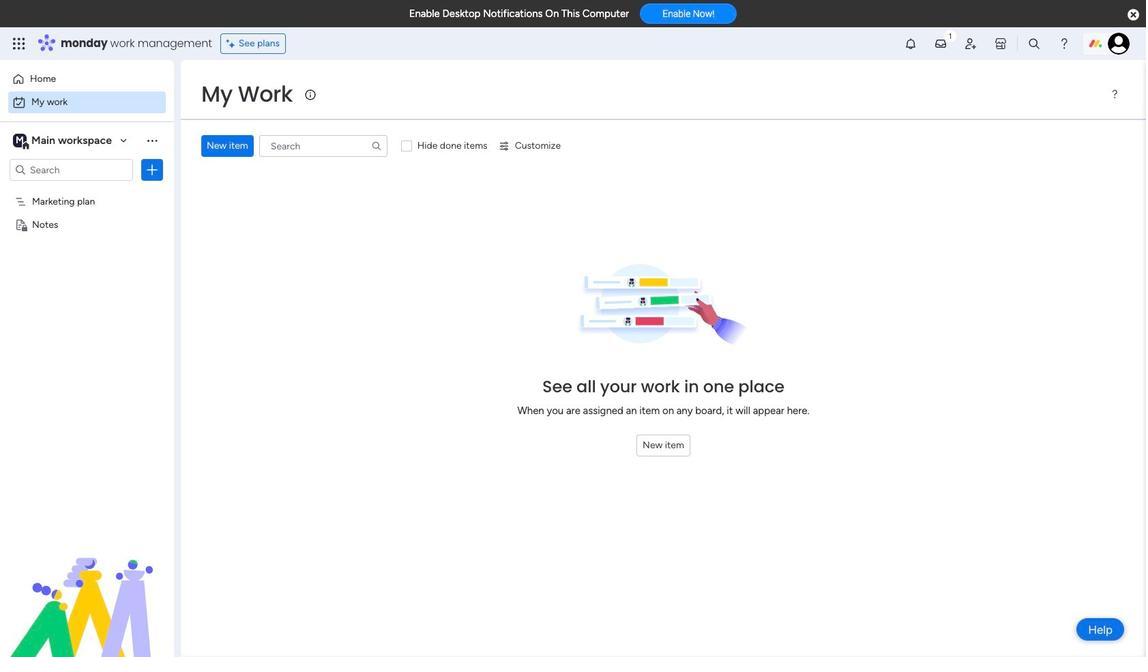 Task type: describe. For each thing, give the bounding box(es) containing it.
monday marketplace image
[[994, 37, 1008, 51]]

lottie animation image
[[0, 519, 174, 657]]

welcome to my work feature image image
[[577, 264, 750, 347]]

workspace selection element
[[13, 132, 114, 150]]

1 vertical spatial option
[[8, 91, 166, 113]]

1 image
[[945, 28, 957, 43]]

invite members image
[[964, 37, 978, 51]]

help image
[[1058, 37, 1072, 51]]

workspace options image
[[145, 134, 159, 147]]



Task type: vqa. For each thing, say whether or not it's contained in the screenshot.
Menu image
yes



Task type: locate. For each thing, give the bounding box(es) containing it.
list box
[[0, 187, 174, 420]]

search image
[[371, 141, 382, 152]]

select product image
[[12, 37, 26, 51]]

0 vertical spatial option
[[8, 68, 166, 90]]

menu image
[[1110, 89, 1121, 100]]

Search in workspace field
[[29, 162, 114, 178]]

notifications image
[[904, 37, 918, 51]]

kendall parks image
[[1108, 33, 1130, 55]]

see plans image
[[226, 36, 239, 51]]

search everything image
[[1028, 37, 1042, 51]]

2 vertical spatial option
[[0, 189, 174, 191]]

workspace image
[[13, 133, 27, 148]]

option
[[8, 68, 166, 90], [8, 91, 166, 113], [0, 189, 174, 191]]

options image
[[145, 163, 159, 177]]

lottie animation element
[[0, 519, 174, 657]]

private board image
[[14, 218, 27, 231]]

None search field
[[259, 135, 388, 157]]

dapulse close image
[[1128, 8, 1140, 22]]

Filter dashboard by text search field
[[259, 135, 388, 157]]

update feed image
[[934, 37, 948, 51]]



